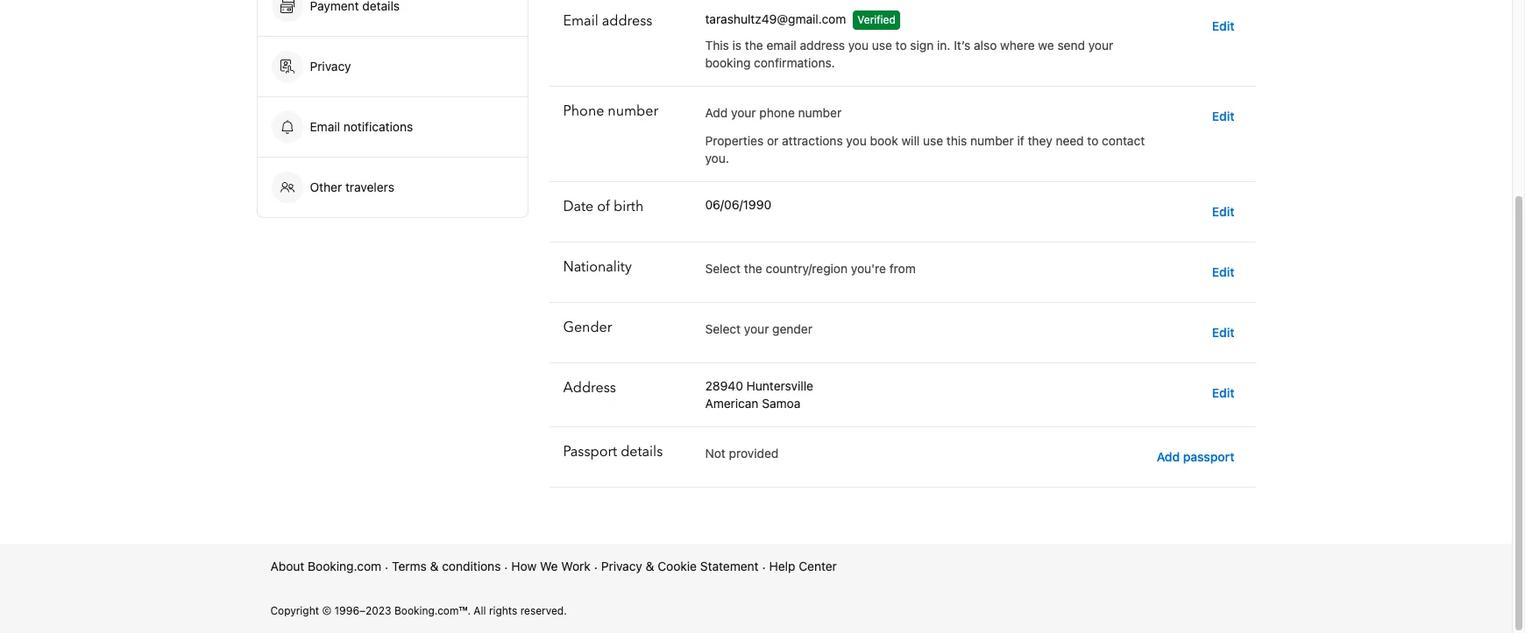 Task type: vqa. For each thing, say whether or not it's contained in the screenshot.
Centre
no



Task type: locate. For each thing, give the bounding box(es) containing it.
0 vertical spatial email
[[563, 11, 599, 31]]

4 edit from the top
[[1212, 265, 1235, 280]]

privacy for privacy
[[310, 59, 351, 74]]

use inside the properties or attractions you book will use this number if they need to contact you.
[[923, 133, 943, 148]]

the left "country/region"
[[744, 261, 763, 276]]

sign
[[910, 38, 934, 53]]

3 edit from the top
[[1212, 204, 1235, 219]]

email notifications
[[310, 119, 413, 134]]

properties
[[705, 133, 764, 148]]

the inside this is the email address you use to sign in. it's also where we send your booking confirmations.
[[745, 38, 763, 53]]

you
[[848, 38, 869, 53], [846, 133, 867, 148]]

& inside privacy & cookie statement link
[[646, 559, 654, 574]]

2 horizontal spatial number
[[971, 133, 1014, 148]]

select for gender
[[705, 322, 741, 337]]

0 vertical spatial address
[[602, 11, 653, 31]]

country/region
[[766, 261, 848, 276]]

edit for date of birth
[[1212, 204, 1235, 219]]

will
[[902, 133, 920, 148]]

2 edit button from the top
[[1205, 101, 1242, 132]]

1 vertical spatial add
[[1157, 450, 1180, 465]]

use right will
[[923, 133, 943, 148]]

4 edit button from the top
[[1205, 257, 1242, 288]]

1 edit from the top
[[1212, 18, 1235, 33]]

gender
[[773, 322, 813, 337]]

copyright © 1996–2023 booking.com™. all rights reserved.
[[270, 605, 567, 618]]

add passport button
[[1150, 442, 1242, 473]]

help center link
[[769, 558, 837, 576]]

terms
[[392, 559, 427, 574]]

edit button
[[1205, 11, 1242, 42], [1205, 101, 1242, 132], [1205, 196, 1242, 228], [1205, 257, 1242, 288], [1205, 317, 1242, 349], [1205, 378, 1242, 409]]

add left passport
[[1157, 450, 1180, 465]]

number
[[608, 102, 659, 121], [798, 105, 842, 120], [971, 133, 1014, 148]]

the right is
[[745, 38, 763, 53]]

is
[[733, 38, 742, 53]]

you inside this is the email address you use to sign in. it's also where we send your booking confirmations.
[[848, 38, 869, 53]]

1 horizontal spatial to
[[1087, 133, 1099, 148]]

0 vertical spatial privacy
[[310, 59, 351, 74]]

to right need
[[1087, 133, 1099, 148]]

& left cookie
[[646, 559, 654, 574]]

1 edit button from the top
[[1205, 11, 1242, 42]]

this is the email address you use to sign in. it's also where we send your booking confirmations.
[[705, 38, 1114, 70]]

select the country/region you're from
[[705, 261, 916, 276]]

statement
[[700, 559, 759, 574]]

1 vertical spatial privacy
[[601, 559, 643, 574]]

attractions
[[782, 133, 843, 148]]

06/06/1990
[[705, 197, 772, 212]]

email for email address
[[563, 11, 599, 31]]

1 horizontal spatial add
[[1157, 450, 1180, 465]]

number inside the properties or attractions you book will use this number if they need to contact you.
[[971, 133, 1014, 148]]

1 select from the top
[[705, 261, 741, 276]]

email for email notifications
[[310, 119, 340, 134]]

1 vertical spatial address
[[800, 38, 845, 53]]

all
[[474, 605, 486, 618]]

add inside dropdown button
[[1157, 450, 1180, 465]]

select up 28940
[[705, 322, 741, 337]]

0 horizontal spatial to
[[896, 38, 907, 53]]

0 vertical spatial you
[[848, 38, 869, 53]]

email
[[563, 11, 599, 31], [310, 119, 340, 134]]

1 horizontal spatial address
[[800, 38, 845, 53]]

0 horizontal spatial privacy
[[310, 59, 351, 74]]

use inside this is the email address you use to sign in. it's also where we send your booking confirmations.
[[872, 38, 892, 53]]

edit button for phone number
[[1205, 101, 1242, 132]]

1 horizontal spatial number
[[798, 105, 842, 120]]

1 vertical spatial use
[[923, 133, 943, 148]]

your up properties
[[731, 105, 756, 120]]

& inside terms & conditions link
[[430, 559, 439, 574]]

0 horizontal spatial add
[[705, 105, 728, 120]]

this
[[947, 133, 967, 148]]

your for select your gender
[[744, 322, 769, 337]]

1 horizontal spatial privacy
[[601, 559, 643, 574]]

2 select from the top
[[705, 322, 741, 337]]

1 vertical spatial the
[[744, 261, 763, 276]]

add
[[705, 105, 728, 120], [1157, 450, 1180, 465]]

& for terms
[[430, 559, 439, 574]]

privacy
[[310, 59, 351, 74], [601, 559, 643, 574]]

rights
[[489, 605, 518, 618]]

terms & conditions link
[[392, 558, 501, 576]]

privacy up the email notifications
[[310, 59, 351, 74]]

booking
[[705, 55, 751, 70]]

passport
[[563, 443, 617, 462]]

select
[[705, 261, 741, 276], [705, 322, 741, 337]]

1 & from the left
[[430, 559, 439, 574]]

number left if
[[971, 133, 1014, 148]]

privacy right work
[[601, 559, 643, 574]]

1 vertical spatial you
[[846, 133, 867, 148]]

2 edit from the top
[[1212, 109, 1235, 124]]

edit for nationality
[[1212, 265, 1235, 280]]

1 horizontal spatial use
[[923, 133, 943, 148]]

add up properties
[[705, 105, 728, 120]]

where
[[1000, 38, 1035, 53]]

passport details
[[563, 443, 663, 462]]

6 edit from the top
[[1212, 386, 1235, 401]]

to left sign at the right top
[[896, 38, 907, 53]]

edit for gender
[[1212, 325, 1235, 340]]

phone
[[563, 102, 604, 121]]

they
[[1028, 133, 1053, 148]]

& for privacy
[[646, 559, 654, 574]]

email address
[[563, 11, 653, 31]]

0 horizontal spatial number
[[608, 102, 659, 121]]

edit for address
[[1212, 386, 1235, 401]]

your left gender
[[744, 322, 769, 337]]

0 vertical spatial select
[[705, 261, 741, 276]]

this
[[705, 38, 729, 53]]

2 vertical spatial your
[[744, 322, 769, 337]]

cookie
[[658, 559, 697, 574]]

0 horizontal spatial email
[[310, 119, 340, 134]]

add for add passport
[[1157, 450, 1180, 465]]

5 edit button from the top
[[1205, 317, 1242, 349]]

0 horizontal spatial &
[[430, 559, 439, 574]]

28940 huntersville american samoa
[[705, 379, 814, 411]]

verified
[[858, 13, 896, 26]]

1 vertical spatial your
[[731, 105, 756, 120]]

0 vertical spatial to
[[896, 38, 907, 53]]

use down verified
[[872, 38, 892, 53]]

help
[[769, 559, 796, 574]]

1 vertical spatial email
[[310, 119, 340, 134]]

0 vertical spatial add
[[705, 105, 728, 120]]

booking.com
[[308, 559, 381, 574]]

details
[[621, 443, 663, 462]]

0 horizontal spatial use
[[872, 38, 892, 53]]

about booking.com link
[[270, 558, 381, 576]]

&
[[430, 559, 439, 574], [646, 559, 654, 574]]

number right "phone"
[[608, 102, 659, 121]]

other travelers
[[310, 180, 394, 195]]

huntersville
[[747, 379, 814, 394]]

other travelers link
[[257, 158, 527, 217]]

address
[[602, 11, 653, 31], [800, 38, 845, 53]]

confirmations.
[[754, 55, 835, 70]]

nationality
[[563, 258, 632, 277]]

0 vertical spatial the
[[745, 38, 763, 53]]

1 vertical spatial select
[[705, 322, 741, 337]]

how we work
[[511, 559, 591, 574]]

date of birth
[[563, 197, 644, 217]]

0 vertical spatial your
[[1089, 38, 1114, 53]]

work
[[561, 559, 591, 574]]

6 edit button from the top
[[1205, 378, 1242, 409]]

0 horizontal spatial address
[[602, 11, 653, 31]]

& right terms
[[430, 559, 439, 574]]

passport
[[1183, 450, 1235, 465]]

you left book
[[846, 133, 867, 148]]

privacy link
[[257, 37, 527, 96]]

from
[[890, 261, 916, 276]]

0 vertical spatial use
[[872, 38, 892, 53]]

to
[[896, 38, 907, 53], [1087, 133, 1099, 148]]

your
[[1089, 38, 1114, 53], [731, 105, 756, 120], [744, 322, 769, 337]]

copyright
[[270, 605, 319, 618]]

©
[[322, 605, 332, 618]]

1 horizontal spatial &
[[646, 559, 654, 574]]

number up attractions
[[798, 105, 842, 120]]

your right send
[[1089, 38, 1114, 53]]

2 & from the left
[[646, 559, 654, 574]]

terms & conditions
[[392, 559, 501, 574]]

you down verified
[[848, 38, 869, 53]]

add passport
[[1157, 450, 1235, 465]]

select down 06/06/1990
[[705, 261, 741, 276]]

3 edit button from the top
[[1205, 196, 1242, 228]]

your for add your phone number
[[731, 105, 756, 120]]

edit
[[1212, 18, 1235, 33], [1212, 109, 1235, 124], [1212, 204, 1235, 219], [1212, 265, 1235, 280], [1212, 325, 1235, 340], [1212, 386, 1235, 401]]

5 edit from the top
[[1212, 325, 1235, 340]]

the
[[745, 38, 763, 53], [744, 261, 763, 276]]

1 horizontal spatial email
[[563, 11, 599, 31]]

1 vertical spatial to
[[1087, 133, 1099, 148]]



Task type: describe. For each thing, give the bounding box(es) containing it.
to inside this is the email address you use to sign in. it's also where we send your booking confirmations.
[[896, 38, 907, 53]]

samoa
[[762, 396, 801, 411]]

you.
[[705, 151, 729, 166]]

add for add your phone number
[[705, 105, 728, 120]]

contact
[[1102, 133, 1145, 148]]

travelers
[[345, 180, 394, 195]]

edit for email address
[[1212, 18, 1235, 33]]

if
[[1017, 133, 1025, 148]]

add your phone number
[[705, 105, 842, 120]]

phone number
[[563, 102, 659, 121]]

gender
[[563, 318, 612, 338]]

provided
[[729, 446, 779, 461]]

edit button for date of birth
[[1205, 196, 1242, 228]]

edit button for address
[[1205, 378, 1242, 409]]

help center
[[769, 559, 837, 574]]

edit for phone number
[[1212, 109, 1235, 124]]

use for email address
[[872, 38, 892, 53]]

conditions
[[442, 559, 501, 574]]

also
[[974, 38, 997, 53]]

email
[[767, 38, 797, 53]]

edit button for nationality
[[1205, 257, 1242, 288]]

booking.com™.
[[394, 605, 471, 618]]

american
[[705, 396, 759, 411]]

we
[[1038, 38, 1054, 53]]

you inside the properties or attractions you book will use this number if they need to contact you.
[[846, 133, 867, 148]]

address
[[563, 379, 616, 398]]

not
[[705, 446, 726, 461]]

reserved.
[[520, 605, 567, 618]]

edit button for email address
[[1205, 11, 1242, 42]]

notifications
[[343, 119, 413, 134]]

your inside this is the email address you use to sign in. it's also where we send your booking confirmations.
[[1089, 38, 1114, 53]]

birth
[[614, 197, 644, 217]]

about booking.com
[[270, 559, 381, 574]]

tarashultz49@gmail.com
[[705, 11, 846, 26]]

other
[[310, 180, 342, 195]]

select your gender
[[705, 322, 813, 337]]

you're
[[851, 261, 886, 276]]

book
[[870, 133, 898, 148]]

email notifications link
[[257, 97, 527, 157]]

of
[[597, 197, 610, 217]]

or
[[767, 133, 779, 148]]

it's
[[954, 38, 971, 53]]

properties or attractions you book will use this number if they need to contact you.
[[705, 133, 1145, 166]]

how we work link
[[511, 558, 591, 576]]

need
[[1056, 133, 1084, 148]]

date
[[563, 197, 594, 217]]

to inside the properties or attractions you book will use this number if they need to contact you.
[[1087, 133, 1099, 148]]

center
[[799, 559, 837, 574]]

we
[[540, 559, 558, 574]]

select for nationality
[[705, 261, 741, 276]]

address inside this is the email address you use to sign in. it's also where we send your booking confirmations.
[[800, 38, 845, 53]]

not provided
[[705, 446, 779, 461]]

privacy & cookie statement
[[601, 559, 759, 574]]

privacy for privacy & cookie statement
[[601, 559, 643, 574]]

about
[[270, 559, 304, 574]]

use for phone number
[[923, 133, 943, 148]]

28940
[[705, 379, 743, 394]]

how
[[511, 559, 537, 574]]

1996–2023
[[334, 605, 392, 618]]

privacy & cookie statement link
[[601, 558, 759, 576]]

edit button for gender
[[1205, 317, 1242, 349]]

phone
[[760, 105, 795, 120]]

in.
[[937, 38, 951, 53]]

send
[[1058, 38, 1085, 53]]



